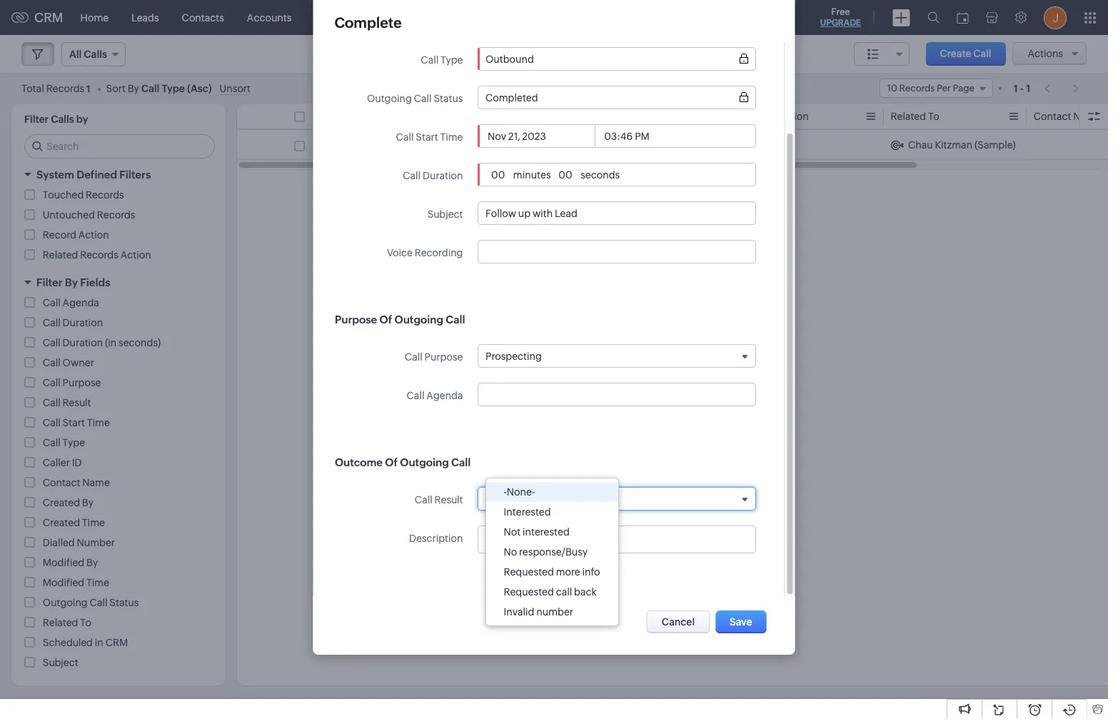 Task type: locate. For each thing, give the bounding box(es) containing it.
status up scheduled in crm
[[110, 597, 139, 609]]

2 created from the top
[[43, 517, 80, 529]]

of down voice
[[379, 314, 392, 326]]

to
[[929, 111, 940, 122], [80, 617, 91, 629]]

modified down the modified by in the bottom left of the page
[[43, 577, 84, 589]]

0 horizontal spatial crm
[[34, 10, 63, 25]]

by up created time
[[82, 497, 94, 509]]

type inside call type *
[[483, 110, 505, 121]]

type up the id
[[63, 437, 85, 449]]

number
[[77, 537, 115, 549]]

by for sort
[[128, 82, 139, 94]]

contacts
[[182, 12, 224, 23]]

start
[[416, 131, 438, 143], [63, 417, 85, 429]]

number
[[537, 606, 574, 617]]

0 vertical spatial purpose
[[335, 314, 377, 326]]

in
[[95, 637, 103, 649]]

time
[[440, 131, 463, 143], [87, 417, 110, 429], [82, 517, 105, 529], [86, 577, 109, 589]]

None text field
[[485, 207, 748, 219], [485, 532, 748, 545], [485, 207, 748, 219], [485, 532, 748, 545]]

0 horizontal spatial result
[[63, 397, 91, 409]]

call result up description
[[415, 494, 463, 506]]

not
[[504, 526, 521, 537]]

follow up with lead
[[320, 139, 412, 151]]

0 horizontal spatial start
[[63, 417, 85, 429]]

call result down call owner
[[43, 397, 91, 409]]

2 requested from the top
[[504, 586, 554, 597]]

1 horizontal spatial outgoing call status
[[367, 93, 463, 104]]

interested
[[504, 506, 551, 517]]

tree containing -none-
[[486, 478, 618, 625]]

0 vertical spatial call result
[[43, 397, 91, 409]]

1 vertical spatial call purpose
[[43, 377, 101, 389]]

call type up caller id
[[43, 437, 85, 449]]

1 horizontal spatial agenda
[[427, 390, 463, 401]]

0 vertical spatial outbound
[[485, 53, 534, 65]]

12:07
[[663, 139, 688, 151]]

0 horizontal spatial agenda
[[63, 297, 99, 309]]

0 horizontal spatial contact name
[[43, 477, 110, 489]]

filter left calls
[[24, 114, 49, 125]]

1 vertical spatial call start time
[[43, 417, 110, 429]]

start up the id
[[63, 417, 85, 429]]

modified by
[[43, 557, 98, 569]]

chau kitzman (sample)
[[909, 139, 1016, 151]]

purpose
[[335, 314, 377, 326], [425, 351, 463, 363], [63, 377, 101, 389]]

records
[[46, 82, 84, 94], [86, 189, 124, 201], [97, 209, 135, 221], [80, 249, 118, 261]]

created up dialled
[[43, 517, 80, 529]]

free upgrade
[[821, 6, 861, 28]]

subject up recording
[[428, 209, 463, 220]]

modified for modified by
[[43, 557, 84, 569]]

1 vertical spatial modified
[[43, 577, 84, 589]]

modified time
[[43, 577, 109, 589]]

purpose of outgoing call
[[335, 314, 465, 326]]

outgoing up lead
[[367, 93, 412, 104]]

action
[[78, 229, 109, 241], [120, 249, 151, 261]]

action up filter by fields dropdown button
[[120, 249, 151, 261]]

call agenda
[[43, 297, 99, 309], [407, 390, 463, 401]]

contact name
[[1034, 111, 1101, 122], [43, 477, 110, 489]]

filter inside dropdown button
[[36, 276, 63, 289]]

1 horizontal spatial contact name
[[1034, 111, 1101, 122]]

by for created
[[82, 497, 94, 509]]

agenda
[[63, 297, 99, 309], [427, 390, 463, 401]]

navigation
[[1038, 78, 1087, 99]]

call owner
[[43, 357, 94, 369]]

0 vertical spatial result
[[63, 397, 91, 409]]

by for filter
[[65, 276, 78, 289]]

records down defined
[[86, 189, 124, 201]]

0 horizontal spatial 1
[[86, 83, 90, 94]]

0 horizontal spatial related to
[[43, 617, 91, 629]]

0 vertical spatial call duration
[[749, 111, 809, 122]]

0 vertical spatial related to
[[891, 111, 940, 122]]

outgoing right the outcome
[[400, 456, 449, 469]]

created up created time
[[43, 497, 80, 509]]

1 horizontal spatial -
[[504, 486, 507, 497]]

related up chau
[[891, 111, 927, 122]]

contact name down actions
[[1034, 111, 1101, 122]]

seconds)
[[119, 337, 161, 349]]

0 vertical spatial call agenda
[[43, 297, 99, 309]]

filter for filter by fields
[[36, 276, 63, 289]]

result up description
[[435, 494, 463, 506]]

call start time up the id
[[43, 417, 110, 429]]

upgrade
[[821, 18, 861, 28]]

1 vertical spatial related to
[[43, 617, 91, 629]]

requested up 'invalid number'
[[504, 586, 554, 597]]

filter for filter calls by
[[24, 114, 49, 125]]

time down the modified by in the bottom left of the page
[[86, 577, 109, 589]]

1 vertical spatial call duration
[[403, 170, 463, 181]]

status up call type * on the left of page
[[434, 93, 463, 104]]

requested down the no response/busy
[[504, 566, 554, 577]]

0 horizontal spatial call duration
[[43, 317, 103, 329]]

time up 'number'
[[82, 517, 105, 529]]

modified for modified time
[[43, 577, 84, 589]]

result
[[63, 397, 91, 409], [435, 494, 463, 506]]

1 horizontal spatial to
[[929, 111, 940, 122]]

by down 'number'
[[86, 557, 98, 569]]

related to
[[891, 111, 940, 122], [43, 617, 91, 629]]

call type
[[421, 54, 463, 66], [43, 437, 85, 449]]

0 horizontal spatial call type
[[43, 437, 85, 449]]

voice recording
[[387, 247, 463, 259]]

outgoing down the voice recording
[[394, 314, 443, 326]]

call result
[[43, 397, 91, 409], [415, 494, 463, 506]]

-none-
[[504, 486, 535, 497], [485, 493, 517, 505]]

with
[[367, 139, 387, 151]]

1 vertical spatial crm
[[105, 637, 128, 649]]

related to up scheduled
[[43, 617, 91, 629]]

to up scheduled in crm
[[80, 617, 91, 629]]

0 horizontal spatial subject
[[43, 657, 78, 669]]

outgoing call status down modified time
[[43, 597, 139, 609]]

related to up chau
[[891, 111, 940, 122]]

0 vertical spatial call purpose
[[405, 351, 463, 363]]

untouched records
[[43, 209, 135, 221]]

touched records
[[43, 189, 124, 201]]

by inside dropdown button
[[65, 276, 78, 289]]

start right lead
[[416, 131, 438, 143]]

outbound down call type * on the left of page
[[463, 139, 511, 151]]

outbound
[[485, 53, 534, 65], [463, 139, 511, 151]]

1 horizontal spatial call result
[[415, 494, 463, 506]]

0 horizontal spatial -
[[485, 493, 488, 505]]

1 horizontal spatial status
[[434, 93, 463, 104]]

hh:mm a text field
[[602, 130, 656, 142]]

modified down dialled
[[43, 557, 84, 569]]

1 vertical spatial name
[[82, 477, 110, 489]]

requested for requested call back
[[504, 586, 554, 597]]

0 horizontal spatial action
[[78, 229, 109, 241]]

0 vertical spatial created
[[43, 497, 80, 509]]

records up calls
[[46, 82, 84, 94]]

1 vertical spatial related
[[43, 249, 78, 261]]

2 vertical spatial purpose
[[63, 377, 101, 389]]

2 horizontal spatial purpose
[[425, 351, 463, 363]]

contact down caller id
[[43, 477, 80, 489]]

1 modified from the top
[[43, 557, 84, 569]]

1 vertical spatial call result
[[415, 494, 463, 506]]

1 left sort
[[86, 83, 90, 94]]

id
[[72, 457, 82, 469]]

1 horizontal spatial result
[[435, 494, 463, 506]]

call purpose down purpose of outgoing call
[[405, 351, 463, 363]]

1 horizontal spatial name
[[1074, 111, 1101, 122]]

related up scheduled
[[43, 617, 78, 629]]

call inside button
[[974, 48, 992, 59]]

contact down actions
[[1034, 111, 1072, 122]]

1 vertical spatial contact
[[43, 477, 80, 489]]

1 - 1
[[1014, 82, 1031, 94]]

0 horizontal spatial purpose
[[63, 377, 101, 389]]

action up related records action
[[78, 229, 109, 241]]

0 horizontal spatial status
[[110, 597, 139, 609]]

filter left fields
[[36, 276, 63, 289]]

by right sort
[[128, 82, 139, 94]]

follow
[[320, 139, 351, 151]]

-none- inside tree
[[504, 486, 535, 497]]

call type up call type * on the left of page
[[421, 54, 463, 66]]

1 vertical spatial start
[[63, 417, 85, 429]]

1 horizontal spatial purpose
[[335, 314, 377, 326]]

to up chau
[[929, 111, 940, 122]]

Prospecting field
[[485, 350, 748, 362]]

1 inside the total records 1
[[86, 83, 90, 94]]

0 vertical spatial name
[[1074, 111, 1101, 122]]

1 vertical spatial of
[[385, 456, 398, 469]]

0 horizontal spatial call result
[[43, 397, 91, 409]]

call
[[974, 48, 992, 59], [421, 54, 439, 66], [141, 82, 160, 94], [414, 93, 432, 104], [463, 110, 481, 121], [749, 111, 766, 122], [396, 131, 414, 143], [403, 170, 421, 181], [43, 297, 61, 309], [446, 314, 465, 326], [43, 317, 61, 329], [43, 337, 61, 349], [405, 351, 423, 363], [43, 357, 61, 369], [43, 377, 61, 389], [407, 390, 425, 401], [43, 397, 61, 409], [43, 417, 61, 429], [43, 437, 61, 449], [451, 456, 471, 469], [415, 494, 433, 506], [90, 597, 107, 609]]

1 vertical spatial filter
[[36, 276, 63, 289]]

1 horizontal spatial call purpose
[[405, 351, 463, 363]]

1 down actions
[[1026, 82, 1031, 94]]

related down the record
[[43, 249, 78, 261]]

subject
[[428, 209, 463, 220], [43, 657, 78, 669]]

total
[[21, 82, 44, 94]]

1 vertical spatial call agenda
[[407, 390, 463, 401]]

0 vertical spatial start
[[416, 131, 438, 143]]

2 modified from the top
[[43, 577, 84, 589]]

none-
[[507, 486, 535, 497], [488, 493, 517, 505]]

1 requested from the top
[[504, 566, 554, 577]]

0 vertical spatial contact name
[[1034, 111, 1101, 122]]

system defined filters
[[36, 169, 151, 181]]

filter calls by
[[24, 114, 88, 125]]

crm right 'in'
[[105, 637, 128, 649]]

1 vertical spatial requested
[[504, 586, 554, 597]]

0 horizontal spatial call agenda
[[43, 297, 99, 309]]

crm
[[34, 10, 63, 25], [105, 637, 128, 649]]

call duration
[[749, 111, 809, 122], [403, 170, 463, 181], [43, 317, 103, 329]]

0 vertical spatial subject
[[428, 209, 463, 220]]

Outbound field
[[485, 53, 748, 65]]

0 vertical spatial contact
[[1034, 111, 1072, 122]]

0 vertical spatial requested
[[504, 566, 554, 577]]

1 vertical spatial contact name
[[43, 477, 110, 489]]

subject down scheduled
[[43, 657, 78, 669]]

1 up (sample)
[[1014, 82, 1018, 94]]

home
[[80, 12, 109, 23]]

record
[[43, 229, 76, 241]]

of for outcome
[[385, 456, 398, 469]]

record action
[[43, 229, 109, 241]]

call purpose down call owner
[[43, 377, 101, 389]]

call start time right with
[[396, 131, 463, 143]]

caller
[[43, 457, 70, 469]]

type left "*"
[[483, 110, 505, 121]]

1 vertical spatial agenda
[[427, 390, 463, 401]]

1 horizontal spatial action
[[120, 249, 151, 261]]

1 horizontal spatial call agenda
[[407, 390, 463, 401]]

1 vertical spatial result
[[435, 494, 463, 506]]

create call
[[940, 48, 992, 59]]

1 vertical spatial action
[[120, 249, 151, 261]]

defined
[[77, 169, 117, 181]]

tree
[[486, 478, 618, 625]]

1 horizontal spatial call start time
[[396, 131, 463, 143]]

0 horizontal spatial call start time
[[43, 417, 110, 429]]

1 horizontal spatial contact
[[1034, 111, 1072, 122]]

created time
[[43, 517, 105, 529]]

None button
[[647, 611, 710, 634], [716, 611, 767, 634], [647, 611, 710, 634], [716, 611, 767, 634]]

records up fields
[[80, 249, 118, 261]]

1 horizontal spatial call type
[[421, 54, 463, 66]]

crm left home link
[[34, 10, 63, 25]]

1 created from the top
[[43, 497, 80, 509]]

related records action
[[43, 249, 151, 261]]

filters
[[120, 169, 151, 181]]

call inside call type *
[[463, 110, 481, 121]]

records down touched records
[[97, 209, 135, 221]]

actions
[[1028, 48, 1064, 59]]

None text field
[[489, 169, 507, 180], [556, 169, 575, 180], [489, 169, 507, 180], [556, 169, 575, 180]]

1 vertical spatial outgoing call status
[[43, 597, 139, 609]]

system
[[36, 169, 74, 181]]

unsort
[[220, 82, 251, 94]]

of right the outcome
[[385, 456, 398, 469]]

-None- field
[[485, 493, 748, 505]]

duration
[[768, 111, 809, 122], [423, 170, 463, 181], [63, 317, 103, 329], [63, 337, 103, 349]]

2 horizontal spatial 1
[[1026, 82, 1031, 94]]

outgoing call status up lead
[[367, 93, 463, 104]]

call purpose
[[405, 351, 463, 363], [43, 377, 101, 389]]

0 vertical spatial outgoing call status
[[367, 93, 463, 104]]

1 horizontal spatial crm
[[105, 637, 128, 649]]

0 vertical spatial status
[[434, 93, 463, 104]]

0 vertical spatial call type
[[421, 54, 463, 66]]

result down owner
[[63, 397, 91, 409]]

*
[[506, 106, 512, 123]]

0 vertical spatial of
[[379, 314, 392, 326]]

2 horizontal spatial call duration
[[749, 111, 809, 122]]

outbound up completed
[[485, 53, 534, 65]]

chau
[[909, 139, 933, 151]]

up
[[353, 139, 365, 151]]

1 horizontal spatial call duration
[[403, 170, 463, 181]]

by left fields
[[65, 276, 78, 289]]

-none- for tree containing -none-
[[504, 486, 535, 497]]

total records 1
[[21, 82, 90, 94]]

0 vertical spatial to
[[929, 111, 940, 122]]

contact name down the id
[[43, 477, 110, 489]]

0 vertical spatial agenda
[[63, 297, 99, 309]]

1 horizontal spatial start
[[416, 131, 438, 143]]

voice
[[387, 247, 413, 259]]

scheduled
[[43, 637, 93, 649]]

1 for total records 1
[[86, 83, 90, 94]]



Task type: describe. For each thing, give the bounding box(es) containing it.
0 vertical spatial call start time
[[396, 131, 463, 143]]

records for untouched
[[97, 209, 135, 221]]

fields
[[80, 276, 110, 289]]

nov 8, 2023 12:07 pm
[[606, 139, 705, 151]]

no response/busy
[[504, 546, 588, 557]]

description
[[409, 533, 463, 544]]

1 horizontal spatial subject
[[428, 209, 463, 220]]

2 vertical spatial related
[[43, 617, 78, 629]]

free
[[832, 6, 850, 17]]

more
[[556, 566, 580, 577]]

1 vertical spatial outbound
[[463, 139, 511, 151]]

chau kitzman (sample) link
[[891, 138, 1016, 152]]

2023
[[637, 139, 661, 151]]

no
[[504, 546, 517, 557]]

deals
[[315, 12, 340, 23]]

tasks
[[363, 12, 388, 23]]

leads link
[[120, 0, 170, 35]]

type left the (asc)
[[162, 82, 185, 94]]

of for purpose
[[379, 314, 392, 326]]

created for created time
[[43, 517, 80, 529]]

leads
[[132, 12, 159, 23]]

1 vertical spatial status
[[110, 597, 139, 609]]

requested for requested more info
[[504, 566, 554, 577]]

2 horizontal spatial -
[[1021, 82, 1024, 94]]

interested
[[523, 526, 570, 537]]

2 vertical spatial call duration
[[43, 317, 103, 329]]

back
[[574, 586, 597, 597]]

requested more info
[[504, 566, 600, 577]]

0 horizontal spatial name
[[82, 477, 110, 489]]

1 vertical spatial to
[[80, 617, 91, 629]]

(in
[[105, 337, 117, 349]]

1 vertical spatial purpose
[[425, 351, 463, 363]]

by for modified
[[86, 557, 98, 569]]

caller id
[[43, 457, 82, 469]]

tasks link
[[351, 0, 399, 35]]

follow up with lead link
[[320, 138, 412, 152]]

accounts
[[247, 12, 292, 23]]

call type *
[[463, 106, 512, 123]]

seconds
[[578, 169, 620, 180]]

created by
[[43, 497, 94, 509]]

0 horizontal spatial call purpose
[[43, 377, 101, 389]]

complete
[[335, 14, 402, 31]]

deals link
[[303, 0, 351, 35]]

(asc)
[[187, 82, 212, 94]]

by
[[76, 114, 88, 125]]

pm
[[690, 139, 705, 151]]

Search text field
[[25, 135, 214, 158]]

call
[[556, 586, 572, 597]]

time down call type * on the left of page
[[440, 131, 463, 143]]

sort by call type (asc)
[[106, 82, 212, 94]]

touched
[[43, 189, 84, 201]]

prospecting
[[485, 350, 542, 362]]

lead
[[389, 139, 412, 151]]

outgoing down modified time
[[43, 597, 88, 609]]

response/busy
[[519, 546, 588, 557]]

invalid
[[504, 606, 535, 617]]

untouched
[[43, 209, 95, 221]]

0 vertical spatial action
[[78, 229, 109, 241]]

info
[[582, 566, 600, 577]]

outcome
[[335, 456, 383, 469]]

call duration (in seconds)
[[43, 337, 161, 349]]

crm link
[[11, 10, 63, 25]]

recording
[[415, 247, 463, 259]]

home link
[[69, 0, 120, 35]]

1 vertical spatial subject
[[43, 657, 78, 669]]

Completed field
[[485, 92, 748, 103]]

1 horizontal spatial 1
[[1014, 82, 1018, 94]]

contacts link
[[170, 0, 236, 35]]

outcome of outgoing call
[[335, 456, 471, 469]]

create call button
[[926, 42, 1006, 66]]

system defined filters button
[[11, 162, 226, 187]]

invalid number
[[504, 606, 574, 617]]

accounts link
[[236, 0, 303, 35]]

not interested
[[504, 526, 570, 537]]

scheduled in crm
[[43, 637, 128, 649]]

-none- for -none- field
[[485, 493, 517, 505]]

minutes
[[511, 169, 553, 180]]

1 vertical spatial call type
[[43, 437, 85, 449]]

records for total
[[46, 82, 84, 94]]

requested call back
[[504, 586, 597, 597]]

records for related
[[80, 249, 118, 261]]

0 horizontal spatial contact
[[43, 477, 80, 489]]

records for touched
[[86, 189, 124, 201]]

sort
[[106, 82, 126, 94]]

1 for 1 - 1
[[1026, 82, 1031, 94]]

1 horizontal spatial related to
[[891, 111, 940, 122]]

0 horizontal spatial outgoing call status
[[43, 597, 139, 609]]

created for created by
[[43, 497, 80, 509]]

nov
[[606, 139, 624, 151]]

filter by fields
[[36, 276, 110, 289]]

owner
[[63, 357, 94, 369]]

(sample)
[[975, 139, 1016, 151]]

type up call type * on the left of page
[[441, 54, 463, 66]]

time down owner
[[87, 417, 110, 429]]

mmm d, yyyy text field
[[485, 130, 595, 142]]

create
[[940, 48, 972, 59]]

0 vertical spatial related
[[891, 111, 927, 122]]

calls
[[51, 114, 74, 125]]

filter by fields button
[[11, 270, 226, 295]]

dialled number
[[43, 537, 115, 549]]

kitzman
[[935, 139, 973, 151]]



Task type: vqa. For each thing, say whether or not it's contained in the screenshot.
the Calendar Icon on the right top
no



